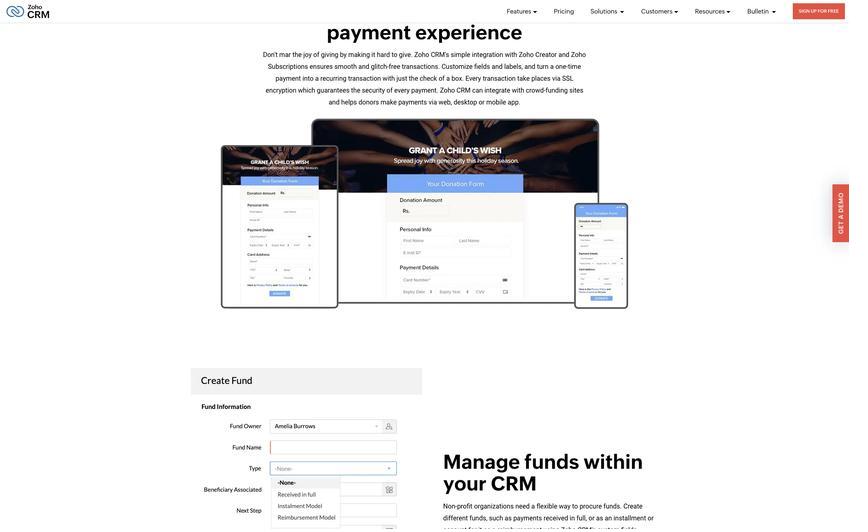 Task type: locate. For each thing, give the bounding box(es) containing it.
2 horizontal spatial or
[[648, 515, 654, 523]]

0 horizontal spatial transaction
[[348, 75, 381, 83]]

craft personalized subscription plans for crm contacts with zoho subscriptions image
[[219, 119, 630, 310]]

via left ssl
[[552, 75, 561, 83]]

joy
[[303, 51, 312, 59]]

get a demo
[[838, 193, 845, 234]]

2 transaction from the left
[[483, 75, 516, 83]]

secure
[[506, 0, 570, 22]]

0 horizontal spatial the
[[292, 51, 302, 59]]

with up app.
[[512, 87, 524, 94]]

1 vertical spatial crm
[[491, 473, 537, 496]]

to
[[392, 51, 397, 59], [572, 503, 578, 511]]

zoho up "time"
[[571, 51, 586, 59]]

bulletin link
[[747, 0, 776, 23]]

of
[[313, 51, 319, 59], [439, 75, 445, 83], [387, 87, 393, 94]]

provide
[[279, 0, 352, 22]]

as left 'an'
[[596, 515, 603, 523]]

and left turn
[[524, 63, 535, 71]]

crm up need
[[491, 473, 537, 496]]

0 vertical spatial to
[[392, 51, 397, 59]]

which
[[298, 87, 315, 94]]

of right the check
[[439, 75, 445, 83]]

0 horizontal spatial payments
[[398, 98, 427, 106]]

2 vertical spatial of
[[387, 87, 393, 94]]

and down making
[[358, 63, 369, 71]]

web,
[[439, 98, 452, 106]]

1 horizontal spatial as
[[505, 515, 512, 523]]

integrate
[[484, 87, 510, 94]]

and inside provide a seamless and secure payment experience
[[465, 0, 501, 22]]

0 horizontal spatial it
[[372, 51, 375, 59]]

encryption
[[266, 87, 296, 94]]

to right hard
[[392, 51, 397, 59]]

and left features at the right top of the page
[[465, 0, 501, 22]]

experience
[[415, 21, 522, 44]]

the left joy on the left top of page
[[292, 51, 302, 59]]

to inside non-profit organizations need a flexible way to procure funds. create different funds, such as payments received in full, or as an installment or account for it as a reimbursement using zoho crm's custom field
[[572, 503, 578, 511]]

0 vertical spatial payments
[[398, 98, 427, 106]]

zoho crm logo image
[[6, 2, 50, 20]]

with left just
[[383, 75, 395, 83]]

1 horizontal spatial it
[[478, 527, 482, 530]]

payment.
[[411, 87, 438, 94]]

smooth
[[334, 63, 357, 71]]

1 vertical spatial of
[[439, 75, 445, 83]]

just
[[397, 75, 407, 83]]

1 vertical spatial it
[[478, 527, 482, 530]]

zoho down in
[[561, 527, 576, 530]]

of right joy on the left top of page
[[313, 51, 319, 59]]

app.
[[508, 98, 520, 106]]

profit
[[457, 503, 472, 511]]

to right way
[[572, 503, 578, 511]]

up
[[811, 9, 817, 14]]

make
[[381, 98, 397, 106]]

an
[[605, 515, 612, 523]]

crm's down full,
[[578, 527, 596, 530]]

seamless
[[372, 0, 461, 22]]

0 horizontal spatial to
[[392, 51, 397, 59]]

0 horizontal spatial as
[[484, 527, 491, 530]]

1 vertical spatial payments
[[513, 515, 542, 523]]

zoho
[[414, 51, 429, 59], [519, 51, 534, 59], [571, 51, 586, 59], [440, 87, 455, 94], [561, 527, 576, 530]]

0 vertical spatial via
[[552, 75, 561, 83]]

get a demo link
[[833, 185, 849, 243]]

different
[[443, 515, 468, 523]]

via
[[552, 75, 561, 83], [429, 98, 437, 106]]

1 horizontal spatial crm
[[491, 473, 537, 496]]

resources
[[695, 8, 725, 15]]

the up helps on the left top of page
[[351, 87, 360, 94]]

as down funds,
[[484, 527, 491, 530]]

as
[[505, 515, 512, 523], [596, 515, 603, 523], [484, 527, 491, 530]]

it left hard
[[372, 51, 375, 59]]

labels,
[[504, 63, 523, 71]]

or down can
[[479, 98, 485, 106]]

features
[[507, 8, 531, 15]]

the right just
[[409, 75, 418, 83]]

and right fields
[[492, 63, 503, 71]]

crm up desktop
[[457, 87, 471, 94]]

making
[[348, 51, 370, 59]]

crowd-
[[526, 87, 546, 94]]

crm's inside don't mar the joy of giving by making it hard to give. zoho crm's simple integration with zoho creator and zoho subscriptions ensures smooth and glitch-free transactions. customize fields and labels, and turn a one-time payment into a recurring transaction with just the check of a box. every transaction take places via ssl encryption which guarantees the security of every payment. zoho crm can integrate with crowd-funding sites and helps donors make payments via web, desktop or mobile app.
[[431, 51, 449, 59]]

for
[[818, 9, 827, 14]]

1 horizontal spatial to
[[572, 503, 578, 511]]

payment
[[327, 21, 411, 44], [276, 75, 301, 83]]

0 vertical spatial payment
[[327, 21, 411, 44]]

hard
[[377, 51, 390, 59]]

or
[[479, 98, 485, 106], [589, 515, 595, 523], [648, 515, 654, 523]]

sign up for free link
[[793, 3, 845, 19]]

2 horizontal spatial the
[[409, 75, 418, 83]]

1 horizontal spatial payments
[[513, 515, 542, 523]]

sites
[[569, 87, 583, 94]]

a inside provide a seamless and secure payment experience
[[356, 0, 368, 22]]

by
[[340, 51, 347, 59]]

organizations
[[474, 503, 514, 511]]

create
[[623, 503, 643, 511]]

0 vertical spatial crm
[[457, 87, 471, 94]]

creator
[[535, 51, 557, 59]]

1 horizontal spatial via
[[552, 75, 561, 83]]

of up make
[[387, 87, 393, 94]]

0 vertical spatial of
[[313, 51, 319, 59]]

1 vertical spatial crm's
[[578, 527, 596, 530]]

can
[[472, 87, 483, 94]]

1 vertical spatial to
[[572, 503, 578, 511]]

0 vertical spatial the
[[292, 51, 302, 59]]

payments inside non-profit organizations need a flexible way to procure funds. create different funds, such as payments received in full, or as an installment or account for it as a reimbursement using zoho crm's custom field
[[513, 515, 542, 523]]

crm
[[457, 87, 471, 94], [491, 473, 537, 496]]

funds,
[[470, 515, 487, 523]]

desktop
[[454, 98, 477, 106]]

free
[[828, 9, 839, 14]]

payment up making
[[327, 21, 411, 44]]

with
[[505, 51, 517, 59], [383, 75, 395, 83], [512, 87, 524, 94]]

crm inside manage funds within your crm
[[491, 473, 537, 496]]

payment down subscriptions
[[276, 75, 301, 83]]

transaction up security
[[348, 75, 381, 83]]

need
[[515, 503, 530, 511]]

via left web,
[[429, 98, 437, 106]]

with up 'labels,'
[[505, 51, 517, 59]]

1 horizontal spatial crm's
[[578, 527, 596, 530]]

assign and track jobs image
[[191, 368, 423, 530]]

1 vertical spatial payment
[[276, 75, 301, 83]]

mobile
[[486, 98, 506, 106]]

it right the for
[[478, 527, 482, 530]]

0 horizontal spatial payment
[[276, 75, 301, 83]]

1 horizontal spatial payment
[[327, 21, 411, 44]]

or right installment
[[648, 515, 654, 523]]

donors
[[359, 98, 379, 106]]

payments up the reimbursement
[[513, 515, 542, 523]]

customize
[[442, 63, 473, 71]]

as right such
[[505, 515, 512, 523]]

0 horizontal spatial crm
[[457, 87, 471, 94]]

or right full,
[[589, 515, 595, 523]]

transaction up integrate
[[483, 75, 516, 83]]

transaction
[[348, 75, 381, 83], [483, 75, 516, 83]]

and up 'one-' on the top of the page
[[558, 51, 569, 59]]

and
[[465, 0, 501, 22], [558, 51, 569, 59], [358, 63, 369, 71], [492, 63, 503, 71], [524, 63, 535, 71], [329, 98, 340, 106]]

don't
[[263, 51, 278, 59]]

1 horizontal spatial the
[[351, 87, 360, 94]]

0 horizontal spatial or
[[479, 98, 485, 106]]

1 vertical spatial via
[[429, 98, 437, 106]]

0 vertical spatial crm's
[[431, 51, 449, 59]]

reimbursement
[[497, 527, 542, 530]]

check
[[420, 75, 437, 83]]

mar
[[279, 51, 291, 59]]

0 vertical spatial it
[[372, 51, 375, 59]]

2 horizontal spatial of
[[439, 75, 445, 83]]

zoho inside non-profit organizations need a flexible way to procure funds. create different funds, such as payments received in full, or as an installment or account for it as a reimbursement using zoho crm's custom field
[[561, 527, 576, 530]]

crm's left simple
[[431, 51, 449, 59]]

1 vertical spatial with
[[383, 75, 395, 83]]

it inside non-profit organizations need a flexible way to procure funds. create different funds, such as payments received in full, or as an installment or account for it as a reimbursement using zoho crm's custom field
[[478, 527, 482, 530]]

0 horizontal spatial crm's
[[431, 51, 449, 59]]

solutions link
[[590, 0, 625, 23]]

1 horizontal spatial transaction
[[483, 75, 516, 83]]

payments down every
[[398, 98, 427, 106]]



Task type: describe. For each thing, give the bounding box(es) containing it.
fields
[[474, 63, 490, 71]]

into
[[303, 75, 314, 83]]

customers
[[641, 8, 672, 15]]

0 horizontal spatial of
[[313, 51, 319, 59]]

free
[[389, 63, 400, 71]]

security
[[362, 87, 385, 94]]

demo
[[838, 193, 845, 213]]

give.
[[399, 51, 413, 59]]

funds
[[524, 451, 579, 474]]

in
[[570, 515, 575, 523]]

flexible
[[537, 503, 557, 511]]

1 transaction from the left
[[348, 75, 381, 83]]

0 horizontal spatial via
[[429, 98, 437, 106]]

every
[[394, 87, 410, 94]]

it inside don't mar the joy of giving by making it hard to give. zoho crm's simple integration with zoho creator and zoho subscriptions ensures smooth and glitch-free transactions. customize fields and labels, and turn a one-time payment into a recurring transaction with just the check of a box. every transaction take places via ssl encryption which guarantees the security of every payment. zoho crm can integrate with crowd-funding sites and helps donors make payments via web, desktop or mobile app.
[[372, 51, 375, 59]]

subscriptions
[[268, 63, 308, 71]]

manage funds within your crm
[[443, 451, 643, 496]]

pricing
[[554, 8, 574, 15]]

non-
[[443, 503, 457, 511]]

0 vertical spatial with
[[505, 51, 517, 59]]

using
[[543, 527, 559, 530]]

for
[[468, 527, 477, 530]]

crm's inside non-profit organizations need a flexible way to procure funds. create different funds, such as payments received in full, or as an installment or account for it as a reimbursement using zoho crm's custom field
[[578, 527, 596, 530]]

2 vertical spatial the
[[351, 87, 360, 94]]

simple
[[451, 51, 470, 59]]

payments inside don't mar the joy of giving by making it hard to give. zoho crm's simple integration with zoho creator and zoho subscriptions ensures smooth and glitch-free transactions. customize fields and labels, and turn a one-time payment into a recurring transaction with just the check of a box. every transaction take places via ssl encryption which guarantees the security of every payment. zoho crm can integrate with crowd-funding sites and helps donors make payments via web, desktop or mobile app.
[[398, 98, 427, 106]]

giving
[[321, 51, 338, 59]]

ensures
[[310, 63, 333, 71]]

zoho up web,
[[440, 87, 455, 94]]

bulletin
[[747, 8, 770, 15]]

resources link
[[695, 0, 731, 23]]

solutions
[[590, 8, 619, 15]]

full,
[[577, 515, 587, 523]]

payment inside provide a seamless and secure payment experience
[[327, 21, 411, 44]]

non-profit organizations need a flexible way to procure funds. create different funds, such as payments received in full, or as an installment or account for it as a reimbursement using zoho crm's custom field
[[443, 503, 654, 530]]

procure
[[580, 503, 602, 511]]

2 horizontal spatial as
[[596, 515, 603, 523]]

custom
[[598, 527, 620, 530]]

one-
[[555, 63, 568, 71]]

features link
[[507, 0, 537, 23]]

guarantees
[[317, 87, 349, 94]]

sign up for free
[[799, 9, 839, 14]]

and down guarantees
[[329, 98, 340, 106]]

time
[[568, 63, 581, 71]]

pricing link
[[554, 0, 574, 23]]

integration
[[472, 51, 503, 59]]

funds.
[[603, 503, 622, 511]]

take
[[517, 75, 530, 83]]

glitch-
[[371, 63, 389, 71]]

ssl
[[562, 75, 573, 83]]

account
[[443, 527, 467, 530]]

payment inside don't mar the joy of giving by making it hard to give. zoho crm's simple integration with zoho creator and zoho subscriptions ensures smooth and glitch-free transactions. customize fields and labels, and turn a one-time payment into a recurring transaction with just the check of a box. every transaction take places via ssl encryption which guarantees the security of every payment. zoho crm can integrate with crowd-funding sites and helps donors make payments via web, desktop or mobile app.
[[276, 75, 301, 83]]

transactions.
[[402, 63, 440, 71]]

such
[[489, 515, 503, 523]]

a
[[838, 215, 845, 220]]

don't mar the joy of giving by making it hard to give. zoho crm's simple integration with zoho creator and zoho subscriptions ensures smooth and glitch-free transactions. customize fields and labels, and turn a one-time payment into a recurring transaction with just the check of a box. every transaction take places via ssl encryption which guarantees the security of every payment. zoho crm can integrate with crowd-funding sites and helps donors make payments via web, desktop or mobile app.
[[263, 51, 586, 106]]

places
[[531, 75, 551, 83]]

way
[[559, 503, 571, 511]]

recurring
[[320, 75, 346, 83]]

your
[[443, 473, 487, 496]]

installment
[[614, 515, 646, 523]]

received
[[544, 515, 568, 523]]

1 horizontal spatial or
[[589, 515, 595, 523]]

zoho up transactions.
[[414, 51, 429, 59]]

manage
[[443, 451, 520, 474]]

crm inside don't mar the joy of giving by making it hard to give. zoho crm's simple integration with zoho creator and zoho subscriptions ensures smooth and glitch-free transactions. customize fields and labels, and turn a one-time payment into a recurring transaction with just the check of a box. every transaction take places via ssl encryption which guarantees the security of every payment. zoho crm can integrate with crowd-funding sites and helps donors make payments via web, desktop or mobile app.
[[457, 87, 471, 94]]

1 vertical spatial the
[[409, 75, 418, 83]]

box.
[[451, 75, 464, 83]]

funding
[[546, 87, 568, 94]]

or inside don't mar the joy of giving by making it hard to give. zoho crm's simple integration with zoho creator and zoho subscriptions ensures smooth and glitch-free transactions. customize fields and labels, and turn a one-time payment into a recurring transaction with just the check of a box. every transaction take places via ssl encryption which guarantees the security of every payment. zoho crm can integrate with crowd-funding sites and helps donors make payments via web, desktop or mobile app.
[[479, 98, 485, 106]]

sign
[[799, 9, 810, 14]]

zoho up 'labels,'
[[519, 51, 534, 59]]

every
[[465, 75, 481, 83]]

helps
[[341, 98, 357, 106]]

provide a seamless and secure payment experience
[[279, 0, 570, 44]]

2 vertical spatial with
[[512, 87, 524, 94]]

1 horizontal spatial of
[[387, 87, 393, 94]]

to inside don't mar the joy of giving by making it hard to give. zoho crm's simple integration with zoho creator and zoho subscriptions ensures smooth and glitch-free transactions. customize fields and labels, and turn a one-time payment into a recurring transaction with just the check of a box. every transaction take places via ssl encryption which guarantees the security of every payment. zoho crm can integrate with crowd-funding sites and helps donors make payments via web, desktop or mobile app.
[[392, 51, 397, 59]]

within
[[584, 451, 643, 474]]

get
[[838, 221, 845, 234]]



Task type: vqa. For each thing, say whether or not it's contained in the screenshot.
Transaction
yes



